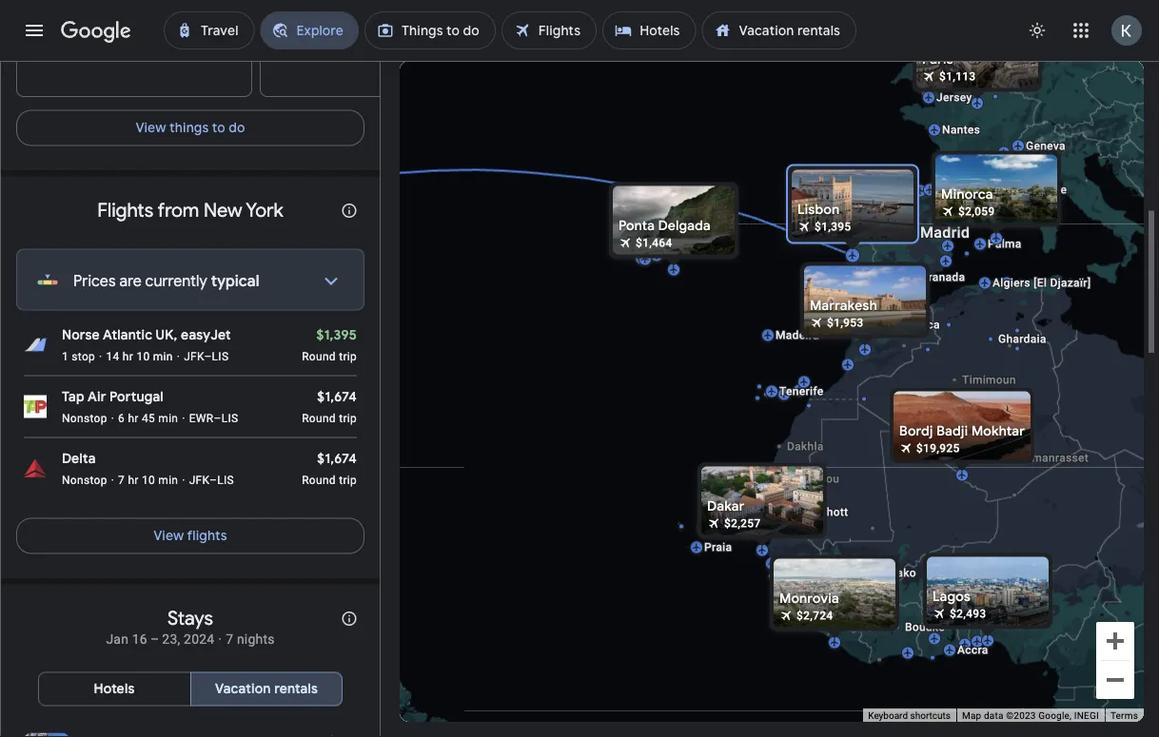 Task type: describe. For each thing, give the bounding box(es) containing it.
nights
[[237, 632, 275, 648]]

tamale
[[950, 603, 989, 616]]

$1,953
[[827, 317, 864, 330]]

14
[[106, 350, 120, 363]]

&
[[393, 47, 400, 60]]

3 trip from the top
[[339, 474, 357, 487]]

7 for 7 hr 10 min
[[118, 474, 125, 487]]

lisbon
[[798, 201, 840, 219]]

view for view things to do
[[136, 120, 166, 137]]

hr for tap air portugal
[[128, 412, 139, 425]]

are
[[119, 271, 142, 291]]

norse atlantic uk, easyjet image
[[24, 334, 47, 357]]

currently
[[145, 271, 207, 291]]

ponta delgada
[[619, 218, 711, 235]]

trip for portugal
[[339, 412, 357, 425]]

dakhla
[[787, 440, 824, 454]]

45
[[142, 412, 155, 425]]

keyboard shortcuts button
[[869, 710, 951, 723]]

2059 US dollars text field
[[959, 205, 995, 219]]

 image for 6 hr 45 min
[[111, 411, 114, 426]]

$1,674 for tap air portugal
[[317, 389, 357, 406]]

ruins
[[442, 47, 468, 60]]

bouake
[[905, 621, 945, 635]]

16 – 23,
[[132, 632, 180, 648]]

3 round from the top
[[302, 474, 336, 487]]

1464 US dollars text field
[[636, 237, 673, 250]]

accommodation type option group
[[38, 667, 343, 713]]

$1,464
[[636, 237, 673, 250]]

marseille
[[1018, 183, 1067, 197]]

landmark
[[29, 47, 82, 60]]

nouadhibou
[[775, 473, 840, 486]]

trip for uk,
[[339, 350, 357, 363]]

terms link
[[1111, 711, 1139, 722]]

palma
[[988, 238, 1022, 251]]

$1,395 for $1,395
[[815, 220, 852, 234]]

flights from new york
[[97, 199, 283, 223]]

geneva
[[1026, 139, 1066, 153]]

bissau
[[791, 576, 827, 589]]

1
[[62, 350, 69, 363]]

minorca
[[942, 186, 994, 203]]

1 vertical spatial 1395 us dollars text field
[[317, 327, 357, 344]]

map
[[963, 711, 982, 722]]

hilltop
[[272, 47, 307, 60]]

change appearance image
[[1015, 8, 1061, 53]]

0 vertical spatial hr
[[123, 350, 133, 363]]

tap air portugal
[[62, 389, 164, 406]]

york
[[246, 199, 283, 223]]

accra
[[958, 644, 989, 657]]

google,
[[1039, 711, 1072, 722]]

10 for 7
[[142, 474, 155, 487]]

19925 US dollars text field
[[917, 442, 960, 456]]

1953 US dollars text field
[[827, 317, 864, 330]]

uk,
[[156, 327, 178, 344]]

map data ©2023 google, inegi
[[963, 711, 1100, 722]]

jfk – lis for delta
[[189, 474, 234, 487]]

things
[[169, 120, 209, 137]]

easyjet
[[181, 327, 231, 344]]

nonstop for delta
[[62, 474, 107, 487]]

typical
[[211, 271, 259, 291]]

ouagadougou
[[944, 570, 1018, 583]]

main menu image
[[23, 19, 46, 42]]

$1,395 for $1,395 round trip
[[317, 327, 357, 344]]

stays
[[168, 607, 213, 631]]

7 hr 10 min
[[118, 474, 178, 487]]

defensive
[[136, 47, 187, 60]]

island
[[658, 239, 691, 253]]

palace
[[403, 47, 439, 60]]

bamako
[[873, 567, 917, 580]]

lagos
[[933, 589, 971, 606]]

dakar
[[707, 498, 745, 516]]

usd
[[292, 706, 318, 724]]

timimoun
[[963, 374, 1017, 387]]

algiers [el djazaïr]
[[993, 277, 1092, 290]]

 image for 7 nights
[[218, 632, 222, 648]]

ewr – lis
[[189, 412, 238, 425]]

hr for delta
[[128, 474, 139, 487]]

tamanrasset nouadhibou
[[775, 452, 1089, 486]]

paris
[[923, 51, 954, 68]]

to
[[212, 120, 226, 137]]

– for uk,
[[204, 350, 212, 363]]

0 vertical spatial min
[[153, 350, 173, 363]]

castle
[[357, 47, 390, 60]]

lis for portugal
[[221, 412, 238, 425]]

1 stop
[[62, 350, 95, 363]]

jersey
[[937, 91, 973, 104]]

mokhtar
[[972, 423, 1025, 440]]

more details image
[[308, 259, 354, 304]]

air
[[87, 389, 106, 406]]

6
[[118, 412, 125, 425]]

1674 US dollars text field
[[317, 451, 357, 468]]

– for portugal
[[214, 412, 221, 425]]

prices are currently typical
[[73, 271, 259, 291]]

6 hr 45 min
[[118, 412, 178, 425]]

inegi
[[1075, 711, 1100, 722]]

moorish
[[310, 47, 354, 60]]

lis for uk,
[[212, 350, 229, 363]]

coruña
[[879, 182, 918, 196]]

about these results image
[[327, 597, 372, 642]]

algiers
[[993, 277, 1031, 290]]

english (united states) button
[[47, 700, 240, 730]]

1395 us dollars text field inside map region
[[815, 220, 852, 234]]

portugal
[[109, 389, 164, 406]]

monrovia
[[780, 591, 840, 608]]

tap air portugal image
[[24, 396, 47, 418]]

2493 US dollars text field
[[950, 608, 987, 621]]

data
[[984, 711, 1004, 722]]

djazaïr]
[[1051, 277, 1092, 290]]

7 for 7 nights
[[226, 632, 234, 648]]

2724 US dollars text field
[[797, 610, 834, 623]]

stop
[[72, 350, 95, 363]]



Task type: vqa. For each thing, say whether or not it's contained in the screenshot.
ADD within the button
no



Task type: locate. For each thing, give the bounding box(es) containing it.
hilltop moorish castle & palace ruins link
[[256, 0, 500, 105]]

keyboard shortcuts
[[869, 711, 951, 722]]

$1,113
[[940, 70, 976, 83]]

$1,395
[[815, 220, 852, 234], [317, 327, 357, 344]]

2 round from the top
[[302, 412, 336, 425]]

about these results image
[[327, 188, 372, 234]]

0 vertical spatial lis
[[212, 350, 229, 363]]

–
[[204, 350, 212, 363], [214, 412, 221, 425], [209, 474, 217, 487]]

trip down $1,674 text field
[[339, 412, 357, 425]]

casablanca
[[878, 318, 940, 332]]

 image for 7 hr 10 min
[[111, 473, 114, 488]]

lis up flights
[[217, 474, 234, 487]]

1 trip from the top
[[339, 350, 357, 363]]

round
[[302, 350, 336, 363], [302, 412, 336, 425], [302, 474, 336, 487]]

10 for 14
[[137, 350, 150, 363]]

round inside $1,395 round trip
[[302, 350, 336, 363]]

0 vertical spatial 10
[[137, 350, 150, 363]]

(united
[[132, 706, 178, 724]]

2 vertical spatial trip
[[339, 474, 357, 487]]

1 vertical spatial –
[[214, 412, 221, 425]]

7 left nights
[[226, 632, 234, 648]]

round for portugal
[[302, 412, 336, 425]]

0 horizontal spatial $1,395
[[317, 327, 357, 344]]

min up view flights
[[158, 474, 178, 487]]

min for tap air portugal
[[158, 412, 178, 425]]

1 vertical spatial trip
[[339, 412, 357, 425]]

$2,493
[[950, 608, 987, 621]]

min down 'uk,' on the left top of page
[[153, 350, 173, 363]]

jfk – lis down easyjet
[[184, 350, 229, 363]]

2024
[[184, 632, 215, 648]]

min for delta
[[158, 474, 178, 487]]

tamanrasset
[[1020, 452, 1089, 465]]

$1,395 round trip
[[302, 327, 357, 363]]

1 horizontal spatial 7
[[226, 632, 234, 648]]

$1,674 round trip for delta
[[302, 451, 357, 487]]

7
[[118, 474, 125, 487], [226, 632, 234, 648]]

trip up $1,674 text field
[[339, 350, 357, 363]]

$1,674 down $1,395 round trip
[[317, 389, 357, 406]]

jfk for norse atlantic uk, easyjet
[[184, 350, 204, 363]]

hilltop moorish castle & palace ruins
[[272, 47, 468, 60]]

2 $1,674 from the top
[[317, 451, 357, 468]]

min
[[153, 350, 173, 363], [158, 412, 178, 425], [158, 474, 178, 487]]

1 vertical spatial lis
[[221, 412, 238, 425]]

english (united states)
[[83, 706, 225, 724]]

terms
[[1111, 711, 1139, 722]]

– right 45
[[214, 412, 221, 425]]

 image right 2024 in the left of the page
[[218, 632, 222, 648]]

hr right 14
[[123, 350, 133, 363]]

1674 US dollars text field
[[317, 389, 357, 406]]

ewr
[[189, 412, 214, 425]]

prices
[[73, 271, 116, 291]]

1 vertical spatial jfk
[[189, 474, 209, 487]]

jfk down easyjet
[[184, 350, 204, 363]]

madrid
[[921, 224, 970, 242]]

0 vertical spatial trip
[[339, 350, 357, 363]]

view for view flights
[[154, 528, 184, 545]]

sal
[[711, 521, 728, 535]]

flights
[[187, 528, 227, 545]]

ponta
[[619, 218, 655, 235]]

1 vertical spatial round
[[302, 412, 336, 425]]

map region
[[221, 0, 1160, 738]]

1 $1,674 round trip from the top
[[302, 389, 357, 425]]

ghardaia
[[999, 333, 1047, 346]]

hr down 6 hr 45 min
[[128, 474, 139, 487]]

1 vertical spatial jfk – lis
[[189, 474, 234, 487]]

$2,724
[[797, 610, 834, 623]]

lis right ewr
[[221, 412, 238, 425]]

$1,674 round trip for tap air portugal
[[302, 389, 357, 425]]

jfk for delta
[[189, 474, 209, 487]]

praia
[[705, 541, 732, 555]]

trip inside $1,395 round trip
[[339, 350, 357, 363]]

nouakchott
[[786, 506, 849, 519]]

0 vertical spatial $1,674
[[317, 389, 357, 406]]

$1,674 for delta
[[317, 451, 357, 468]]

nonstop down tap
[[62, 412, 107, 425]]

nonstop
[[62, 412, 107, 425], [62, 474, 107, 487]]

round up $1,674 text field
[[302, 350, 336, 363]]

$1,395 inside map region
[[815, 220, 852, 234]]

loading results progress bar
[[0, 61, 1160, 65]]

marrakesh
[[810, 298, 878, 315]]

jan
[[106, 632, 129, 648]]

1 vertical spatial 7
[[226, 632, 234, 648]]

tenerife
[[780, 385, 824, 398]]

porto
[[867, 213, 906, 231]]

lis
[[212, 350, 229, 363], [221, 412, 238, 425], [217, 474, 234, 487]]

nantes
[[943, 123, 981, 137]]

$19,925
[[917, 442, 960, 456]]

$2,257
[[725, 517, 761, 531]]

hr right 6
[[128, 412, 139, 425]]

– down easyjet
[[204, 350, 212, 363]]

[el
[[1034, 277, 1048, 290]]

2 $1,674 round trip from the top
[[302, 451, 357, 487]]

0 vertical spatial view
[[136, 120, 166, 137]]

keyboard
[[869, 711, 908, 722]]

0 vertical spatial 7
[[118, 474, 125, 487]]

1 horizontal spatial 1395 us dollars text field
[[815, 220, 852, 234]]

2 nonstop from the top
[[62, 474, 107, 487]]

$1,674 round trip up 1674 us dollars text box
[[302, 389, 357, 425]]

1395 us dollars text field down lisbon
[[815, 220, 852, 234]]

bordj badji mokhtar
[[900, 423, 1025, 440]]

2 vertical spatial –
[[209, 474, 217, 487]]

– up flights
[[209, 474, 217, 487]]

 image left 7 hr 10 min
[[111, 473, 114, 488]]

shortcuts
[[911, 711, 951, 722]]

flights
[[97, 199, 154, 223]]

jfk right 7 hr 10 min
[[189, 474, 209, 487]]

0 vertical spatial round
[[302, 350, 336, 363]]

$1,395 inside $1,395 round trip
[[317, 327, 357, 344]]

 image left 6
[[111, 411, 114, 426]]

1113 US dollars text field
[[940, 70, 976, 83]]

0 horizontal spatial 1395 us dollars text field
[[317, 327, 357, 344]]

nonstop for tap air portugal
[[62, 412, 107, 425]]

2 vertical spatial round
[[302, 474, 336, 487]]

delta image
[[24, 458, 47, 480]]

norse atlantic uk, easyjet
[[62, 327, 231, 344]]

 image down 'uk,' on the left top of page
[[177, 349, 180, 364]]

view left things at the left top of the page
[[136, 120, 166, 137]]

1 vertical spatial view
[[154, 528, 184, 545]]

bordj
[[900, 423, 934, 440]]

trip down 1674 us dollars text box
[[339, 474, 357, 487]]

$1,395 down lisbon
[[815, 220, 852, 234]]

0 vertical spatial $1,674 round trip
[[302, 389, 357, 425]]

delta
[[62, 451, 96, 468]]

jfk – lis for norse atlantic uk, easyjet
[[184, 350, 229, 363]]

0 vertical spatial $1,395
[[815, 220, 852, 234]]

view things to do
[[136, 120, 245, 137]]

1395 us dollars text field down more details icon
[[317, 327, 357, 344]]

2 vertical spatial hr
[[128, 474, 139, 487]]

©2023
[[1007, 711, 1036, 722]]

a
[[868, 182, 876, 196]]

10
[[137, 350, 150, 363], [142, 474, 155, 487]]

10 down 45
[[142, 474, 155, 487]]

7 down 6
[[118, 474, 125, 487]]

1 nonstop from the top
[[62, 412, 107, 425]]

0 vertical spatial 1395 us dollars text field
[[815, 220, 852, 234]]

1 horizontal spatial $1,395
[[815, 220, 852, 234]]

$1,395 down more details icon
[[317, 327, 357, 344]]

0 horizontal spatial 7
[[118, 474, 125, 487]]

$1,674 round trip down $1,674 text field
[[302, 451, 357, 487]]

0 vertical spatial nonstop
[[62, 412, 107, 425]]

1 vertical spatial 10
[[142, 474, 155, 487]]

tower
[[191, 47, 221, 60]]

view left flights
[[154, 528, 184, 545]]

2 vertical spatial min
[[158, 474, 178, 487]]

10 down the norse atlantic uk, easyjet
[[137, 350, 150, 363]]

$1,674 down $1,674 text field
[[317, 451, 357, 468]]

hr
[[123, 350, 133, 363], [128, 412, 139, 425], [128, 474, 139, 487]]

$2,059
[[959, 205, 995, 219]]

faro
[[874, 273, 898, 286]]

min right 45
[[158, 412, 178, 425]]

barcelona
[[984, 210, 1056, 229]]

1 vertical spatial $1,674 round trip
[[302, 451, 357, 487]]

2 trip from the top
[[339, 412, 357, 425]]

2257 US dollars text field
[[725, 517, 761, 531]]

flores
[[622, 239, 655, 253]]

states)
[[181, 706, 225, 724]]

2 vertical spatial lis
[[217, 474, 234, 487]]

 image
[[177, 349, 180, 364], [111, 411, 114, 426], [111, 473, 114, 488], [218, 632, 222, 648]]

landmark medieval defensive tower
[[29, 47, 221, 60]]

$1,674 round trip
[[302, 389, 357, 425], [302, 451, 357, 487]]

nonstop down delta
[[62, 474, 107, 487]]

lis down easyjet
[[212, 350, 229, 363]]

jan 16 – 23, 2024
[[106, 632, 215, 648]]

landmark medieval defensive tower link
[[1, 0, 256, 105]]

round down $1,674 text field
[[302, 412, 336, 425]]

round for uk,
[[302, 350, 336, 363]]

round down 1674 us dollars text box
[[302, 474, 336, 487]]

0 vertical spatial jfk
[[184, 350, 204, 363]]

jfk – lis up flights
[[189, 474, 234, 487]]

1395 US dollars text field
[[815, 220, 852, 234], [317, 327, 357, 344]]

1 vertical spatial $1,674
[[317, 451, 357, 468]]

1 vertical spatial hr
[[128, 412, 139, 425]]

flores island
[[622, 239, 691, 253]]

1 vertical spatial min
[[158, 412, 178, 425]]

1 round from the top
[[302, 350, 336, 363]]

1 vertical spatial $1,395
[[317, 327, 357, 344]]

a coruña
[[868, 182, 918, 196]]

1 vertical spatial nonstop
[[62, 474, 107, 487]]

tap
[[62, 389, 85, 406]]

0 vertical spatial –
[[204, 350, 212, 363]]

0 vertical spatial jfk – lis
[[184, 350, 229, 363]]

english
[[83, 706, 128, 724]]

delgada
[[659, 218, 711, 235]]

1 $1,674 from the top
[[317, 389, 357, 406]]



